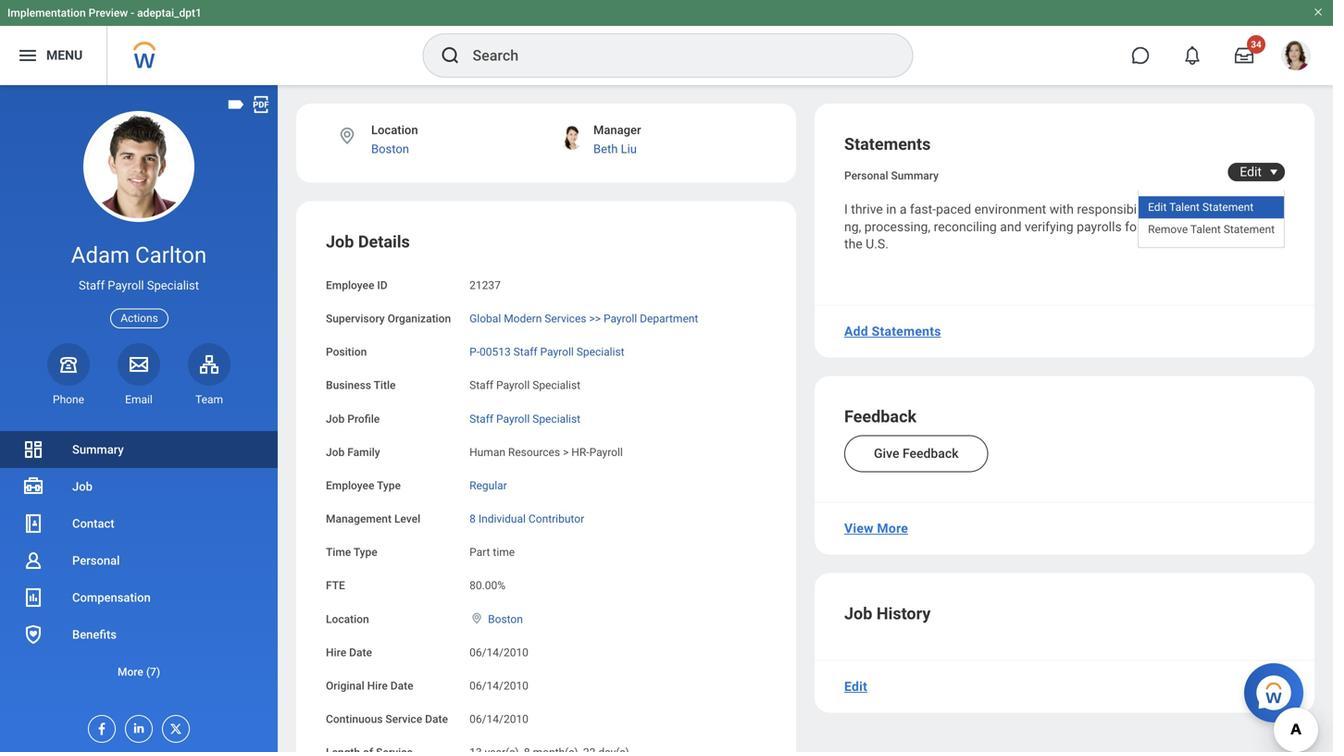 Task type: vqa. For each thing, say whether or not it's contained in the screenshot.
first Field from the top
no



Task type: locate. For each thing, give the bounding box(es) containing it.
benefits
[[72, 628, 117, 642]]

x image
[[163, 717, 183, 737]]

staff inside p-00513 staff payroll specialist link
[[514, 346, 538, 359]]

summary up job link
[[72, 443, 124, 457]]

specialist
[[147, 279, 199, 293], [577, 346, 625, 359], [533, 379, 581, 392], [533, 413, 581, 426]]

contact link
[[0, 506, 278, 543]]

give feedback
[[874, 446, 959, 461]]

0 vertical spatial summary
[[891, 169, 939, 182]]

specialist down carlton
[[147, 279, 199, 293]]

0 horizontal spatial more
[[118, 666, 143, 679]]

payroll up the 'resources'
[[496, 413, 530, 426]]

team adam carlton element
[[188, 392, 231, 407]]

more right view
[[877, 521, 908, 537]]

2 06/14/2010 from the top
[[470, 680, 529, 693]]

job history
[[844, 604, 931, 624]]

employee type
[[326, 480, 401, 493]]

hire
[[326, 647, 346, 660], [367, 680, 388, 693]]

statements
[[844, 135, 931, 154], [872, 324, 941, 339]]

type right "time"
[[354, 546, 378, 559]]

boston link right location icon
[[488, 610, 523, 626]]

department
[[640, 313, 698, 326]]

edit up remove
[[1148, 188, 1167, 201]]

1 vertical spatial feedback
[[903, 446, 959, 461]]

1 06/14/2010 from the top
[[470, 647, 529, 660]]

talent up for managi
[[1170, 188, 1200, 201]]

id
[[377, 279, 388, 292]]

employee down job family
[[326, 480, 374, 493]]

hire up original
[[326, 647, 346, 660]]

edit inside option
[[1148, 188, 1167, 201]]

1 vertical spatial more
[[118, 666, 143, 679]]

location for location boston
[[371, 123, 418, 137]]

1 horizontal spatial and
[[1192, 219, 1213, 235]]

add statements
[[844, 324, 941, 339]]

specialist inside 'navigation pane' region
[[147, 279, 199, 293]]

type for employee type
[[377, 480, 401, 493]]

specialist inside staff payroll specialist link
[[533, 413, 581, 426]]

more (7) button
[[0, 654, 278, 691]]

1 vertical spatial 06/14/2010
[[470, 680, 529, 693]]

0 horizontal spatial boston
[[371, 142, 409, 156]]

0 vertical spatial date
[[349, 647, 372, 660]]

personal summary
[[844, 169, 939, 182]]

date for service
[[425, 713, 448, 726]]

payroll right the >
[[589, 446, 623, 459]]

0 vertical spatial statement
[[1203, 188, 1254, 201]]

2 horizontal spatial edit
[[1240, 164, 1262, 180]]

-
[[131, 6, 134, 19]]

notifications large image
[[1183, 46, 1202, 65]]

summary inside list
[[72, 443, 124, 457]]

talent
[[1170, 188, 1200, 201], [1191, 211, 1221, 224]]

staff payroll specialist for staff payroll specialist link
[[470, 413, 581, 426]]

management level
[[326, 513, 421, 526]]

1 horizontal spatial more
[[877, 521, 908, 537]]

carlton
[[135, 242, 207, 269]]

employee left id
[[326, 279, 374, 292]]

2 employee from the top
[[326, 480, 374, 493]]

more (7) button
[[0, 662, 278, 684]]

date up service
[[391, 680, 413, 693]]

0 horizontal spatial boston link
[[371, 142, 409, 156]]

2 and from the left
[[1192, 219, 1213, 235]]

employee id
[[326, 279, 388, 292]]

manager
[[594, 123, 641, 137]]

1 vertical spatial summary
[[72, 443, 124, 457]]

2 vertical spatial staff payroll specialist
[[470, 413, 581, 426]]

date
[[349, 647, 372, 660], [391, 680, 413, 693], [425, 713, 448, 726]]

06/14/2010 up "original hire date" element on the left
[[470, 647, 529, 660]]

date for hire
[[391, 680, 413, 693]]

personal for personal
[[72, 554, 120, 568]]

date right service
[[425, 713, 448, 726]]

edit for edit "button" at the bottom right
[[844, 680, 868, 695]]

view
[[844, 521, 874, 537]]

edit link
[[1235, 163, 1262, 181]]

and down environment
[[1000, 219, 1022, 235]]

talent for remove
[[1191, 211, 1221, 224]]

job up contact
[[72, 480, 93, 494]]

0 horizontal spatial edit
[[844, 680, 868, 695]]

feedback right give
[[903, 446, 959, 461]]

payroll down adam carlton
[[108, 279, 144, 293]]

contact
[[72, 517, 114, 531]]

view more
[[844, 521, 908, 537]]

staff payroll specialist up the 'resources'
[[470, 413, 581, 426]]

1 vertical spatial edit
[[1148, 188, 1167, 201]]

profile
[[347, 413, 380, 426]]

06/14/2010
[[470, 647, 529, 660], [470, 680, 529, 693], [470, 713, 529, 726]]

payroll up staff payroll specialist link
[[496, 379, 530, 392]]

staff down the 'adam'
[[79, 279, 105, 293]]

type
[[377, 480, 401, 493], [354, 546, 378, 559]]

job for job details
[[326, 232, 354, 252]]

payroll inside job family element
[[589, 446, 623, 459]]

justify image
[[17, 44, 39, 67]]

edit
[[1240, 164, 1262, 180], [1148, 188, 1167, 201], [844, 680, 868, 695]]

boston inside the location boston
[[371, 142, 409, 156]]

1 vertical spatial boston link
[[488, 610, 523, 626]]

inbox large image
[[1235, 46, 1254, 65]]

boston link right location image
[[371, 142, 409, 156]]

time type
[[326, 546, 378, 559]]

payroll inside 'navigation pane' region
[[108, 279, 144, 293]]

location inside job details group
[[326, 613, 369, 626]]

staff inside business title element
[[470, 379, 494, 392]]

list
[[0, 431, 278, 691]]

1 vertical spatial boston
[[488, 613, 523, 626]]

personal link
[[0, 543, 278, 580]]

adam
[[71, 242, 130, 269]]

0 vertical spatial hire
[[326, 647, 346, 660]]

job left family
[[326, 446, 345, 459]]

responsibility
[[1077, 202, 1154, 217]]

location boston
[[371, 123, 418, 156]]

job family element
[[470, 435, 623, 460]]

1 vertical spatial personal
[[72, 554, 120, 568]]

staff payroll specialist up staff payroll specialist link
[[470, 379, 581, 392]]

0 vertical spatial 06/14/2010
[[470, 647, 529, 660]]

statement up remove talent statement on the right of the page
[[1203, 188, 1254, 201]]

family
[[347, 446, 380, 459]]

view more button
[[837, 511, 916, 548]]

2 horizontal spatial date
[[425, 713, 448, 726]]

manager beth liu
[[594, 123, 641, 156]]

staff up business title element
[[514, 346, 538, 359]]

1 vertical spatial talent
[[1191, 211, 1221, 224]]

staff payroll specialist link
[[470, 409, 581, 426]]

staff up human
[[470, 413, 494, 426]]

job left the profile
[[326, 413, 345, 426]]

8
[[470, 513, 476, 526]]

job left the details
[[326, 232, 354, 252]]

regular
[[470, 480, 507, 493]]

date up the 'original hire date'
[[349, 647, 372, 660]]

specialist down >>
[[577, 346, 625, 359]]

2 vertical spatial edit
[[844, 680, 868, 695]]

payroll inside business title element
[[496, 379, 530, 392]]

list box
[[1139, 184, 1284, 228]]

remove
[[1148, 211, 1188, 224]]

specialist down p-00513 staff payroll specialist
[[533, 379, 581, 392]]

0 vertical spatial personal
[[844, 169, 888, 182]]

hire right original
[[367, 680, 388, 693]]

0 vertical spatial more
[[877, 521, 908, 537]]

0 vertical spatial location
[[371, 123, 418, 137]]

06/14/2010 down "original hire date" element on the left
[[470, 713, 529, 726]]

fte
[[326, 580, 345, 593]]

summary up fast-
[[891, 169, 939, 182]]

0 vertical spatial boston link
[[371, 142, 409, 156]]

1 vertical spatial location
[[326, 613, 369, 626]]

boston right location icon
[[488, 613, 523, 626]]

2 vertical spatial 06/14/2010
[[470, 713, 529, 726]]

and
[[1000, 219, 1022, 235], [1192, 219, 1213, 235]]

menu banner
[[0, 0, 1333, 85]]

specialist inside p-00513 staff payroll specialist link
[[577, 346, 625, 359]]

1 horizontal spatial hire
[[367, 680, 388, 693]]

3 06/14/2010 from the top
[[470, 713, 529, 726]]

human resources > hr-payroll
[[470, 446, 623, 459]]

level
[[394, 513, 421, 526]]

0 vertical spatial boston
[[371, 142, 409, 156]]

edit down job history
[[844, 680, 868, 695]]

job inside list
[[72, 480, 93, 494]]

view printable version (pdf) image
[[251, 94, 271, 115]]

statement
[[1203, 188, 1254, 201], [1224, 211, 1275, 224]]

1 horizontal spatial edit
[[1148, 188, 1167, 201]]

staff down the p-
[[470, 379, 494, 392]]

0 vertical spatial edit
[[1240, 164, 1262, 180]]

compensation link
[[0, 580, 278, 617]]

summary image
[[22, 439, 44, 461]]

1 horizontal spatial location
[[371, 123, 418, 137]]

1 vertical spatial staff payroll specialist
[[470, 379, 581, 392]]

organization
[[388, 313, 451, 326]]

business title element
[[470, 368, 581, 393]]

80.00%
[[470, 580, 506, 593]]

34 button
[[1224, 35, 1266, 76]]

0 horizontal spatial and
[[1000, 219, 1022, 235]]

location right location image
[[371, 123, 418, 137]]

job left 'history'
[[844, 604, 873, 624]]

1 vertical spatial type
[[354, 546, 378, 559]]

0 vertical spatial employee
[[326, 279, 374, 292]]

personal down contact
[[72, 554, 120, 568]]

statements up personal summary element
[[844, 135, 931, 154]]

in
[[886, 202, 897, 217]]

a
[[900, 202, 907, 217]]

statements inside button
[[872, 324, 941, 339]]

(7)
[[146, 666, 160, 679]]

history
[[877, 604, 931, 624]]

0 horizontal spatial personal
[[72, 554, 120, 568]]

boston inside job details group
[[488, 613, 523, 626]]

more left (7)
[[118, 666, 143, 679]]

1 vertical spatial statement
[[1224, 211, 1275, 224]]

0 vertical spatial talent
[[1170, 188, 1200, 201]]

0 vertical spatial staff payroll specialist
[[79, 279, 199, 293]]

1 horizontal spatial personal
[[844, 169, 888, 182]]

staff payroll specialist down adam carlton
[[79, 279, 199, 293]]

human
[[470, 446, 506, 459]]

original hire date element
[[470, 669, 529, 694]]

06/14/2010 up the continuous service date element
[[470, 680, 529, 693]]

edit inside "button"
[[844, 680, 868, 695]]

location up hire date on the bottom left
[[326, 613, 369, 626]]

statement down edit talent statement option
[[1224, 211, 1275, 224]]

feedback up give
[[844, 407, 917, 427]]

0 horizontal spatial summary
[[72, 443, 124, 457]]

location for location
[[326, 613, 369, 626]]

job details group
[[326, 231, 767, 753]]

statements right add
[[872, 324, 941, 339]]

type up management level
[[377, 480, 401, 493]]

2 vertical spatial date
[[425, 713, 448, 726]]

1 vertical spatial date
[[391, 680, 413, 693]]

hire date element
[[470, 635, 529, 661]]

21237
[[470, 279, 501, 292]]

1 horizontal spatial date
[[391, 680, 413, 693]]

0 vertical spatial type
[[377, 480, 401, 493]]

supervisory
[[326, 313, 385, 326]]

1 employee from the top
[[326, 279, 374, 292]]

the
[[844, 237, 863, 252]]

0 horizontal spatial date
[[349, 647, 372, 660]]

8 individual contributor link
[[470, 509, 584, 526]]

1 horizontal spatial summary
[[891, 169, 939, 182]]

staff payroll specialist for business title element
[[470, 379, 581, 392]]

>
[[563, 446, 569, 459]]

location image
[[337, 126, 357, 146]]

0 horizontal spatial hire
[[326, 647, 346, 660]]

part
[[470, 546, 490, 559]]

global modern services >> payroll department
[[470, 313, 698, 326]]

team
[[195, 393, 223, 406]]

title
[[374, 379, 396, 392]]

beth liu link
[[594, 142, 637, 156]]

0 vertical spatial statements
[[844, 135, 931, 154]]

personal up thrive
[[844, 169, 888, 182]]

boston
[[371, 142, 409, 156], [488, 613, 523, 626]]

compensation image
[[22, 587, 44, 609]]

individual
[[479, 513, 526, 526]]

specialist up job family element
[[533, 413, 581, 426]]

team link
[[188, 343, 231, 407]]

and down for managi
[[1192, 219, 1213, 235]]

boston right location image
[[371, 142, 409, 156]]

edit left the caret down image
[[1240, 164, 1262, 180]]

1 vertical spatial statements
[[872, 324, 941, 339]]

1 horizontal spatial boston
[[488, 613, 523, 626]]

0 horizontal spatial location
[[326, 613, 369, 626]]

1 vertical spatial employee
[[326, 480, 374, 493]]

personal inside list
[[72, 554, 120, 568]]

edit for edit link
[[1240, 164, 1262, 180]]

details
[[358, 232, 410, 252]]

talent down edit talent statement
[[1191, 211, 1221, 224]]

personal
[[844, 169, 888, 182], [72, 554, 120, 568]]

email adam carlton element
[[118, 392, 160, 407]]

linkedin image
[[126, 717, 146, 736]]



Task type: describe. For each thing, give the bounding box(es) containing it.
specialist inside business title element
[[533, 379, 581, 392]]

personal for personal summary
[[844, 169, 888, 182]]

search image
[[439, 44, 462, 67]]

job details button
[[326, 232, 410, 252]]

reconciling
[[934, 219, 997, 235]]

06/14/2010 for continuous service date
[[470, 713, 529, 726]]

service
[[386, 713, 422, 726]]

phone button
[[47, 343, 90, 407]]

thrive
[[851, 202, 883, 217]]

job family
[[326, 446, 380, 459]]

contact image
[[22, 513, 44, 535]]

add
[[844, 324, 868, 339]]

staff inside staff payroll specialist link
[[470, 413, 494, 426]]

job for job profile
[[326, 413, 345, 426]]

tag image
[[226, 94, 246, 115]]

close environment banner image
[[1313, 6, 1324, 18]]

1 vertical spatial hire
[[367, 680, 388, 693]]

continuous
[[326, 713, 383, 726]]

for canada
[[1125, 219, 1189, 235]]

staff payroll specialist inside 'navigation pane' region
[[79, 279, 199, 293]]

8 individual contributor
[[470, 513, 584, 526]]

employee id element
[[470, 268, 501, 293]]

supervisory organization
[[326, 313, 451, 326]]

Search Workday  search field
[[473, 35, 875, 76]]

job image
[[22, 476, 44, 498]]

fte element
[[470, 569, 506, 594]]

services
[[545, 313, 587, 326]]

business title
[[326, 379, 396, 392]]

time
[[493, 546, 515, 559]]

34
[[1251, 39, 1262, 50]]

contributor
[[529, 513, 584, 526]]

summary link
[[0, 431, 278, 469]]

benefits link
[[0, 617, 278, 654]]

employee for employee type
[[326, 480, 374, 493]]

u.s.
[[866, 237, 889, 252]]

adeptai_dpt1
[[137, 6, 202, 19]]

payrolls
[[1077, 219, 1122, 235]]

i thrive in a fast-paced environment with responsibility
[[844, 202, 1157, 217]]

phone
[[53, 393, 84, 406]]

profile logan mcneil image
[[1281, 41, 1311, 74]]

time
[[326, 546, 351, 559]]

implementation preview -   adeptai_dpt1
[[7, 6, 202, 19]]

edit talent statement
[[1148, 188, 1254, 201]]

phone image
[[56, 353, 81, 376]]

part time element
[[470, 543, 515, 559]]

job details
[[326, 232, 410, 252]]

email
[[125, 393, 153, 406]]

benefits image
[[22, 624, 44, 646]]

1 horizontal spatial boston link
[[488, 610, 523, 626]]

i
[[844, 202, 848, 217]]

position
[[326, 346, 367, 359]]

fast-
[[910, 202, 936, 217]]

p-00513 staff payroll specialist link
[[470, 342, 625, 359]]

adam carlton
[[71, 242, 207, 269]]

part time
[[470, 546, 515, 559]]

1 and from the left
[[1000, 219, 1022, 235]]

paced
[[936, 202, 971, 217]]

remove talent statement
[[1148, 211, 1275, 224]]

management
[[326, 513, 392, 526]]

feedback inside button
[[903, 446, 959, 461]]

remove talent statement option
[[1139, 206, 1284, 228]]

>>
[[589, 313, 601, 326]]

hr-
[[572, 446, 589, 459]]

reconciling and verifying payrolls for canada and the u.s.
[[844, 219, 1217, 252]]

view team image
[[198, 353, 220, 376]]

job for job family
[[326, 446, 345, 459]]

compensation
[[72, 591, 151, 605]]

0 vertical spatial feedback
[[844, 407, 917, 427]]

modern
[[504, 313, 542, 326]]

environment
[[975, 202, 1047, 217]]

resources
[[508, 446, 560, 459]]

payroll right >>
[[604, 313, 637, 326]]

for managi ng, processing,
[[844, 202, 1219, 235]]

06/14/2010 for hire date
[[470, 647, 529, 660]]

facebook image
[[89, 717, 109, 737]]

personal image
[[22, 550, 44, 572]]

edit button
[[837, 669, 875, 706]]

job for job
[[72, 480, 93, 494]]

employee for employee id
[[326, 279, 374, 292]]

implementation
[[7, 6, 86, 19]]

personal summary element
[[844, 166, 939, 182]]

original
[[326, 680, 365, 693]]

with
[[1050, 202, 1074, 217]]

talent for edit
[[1170, 188, 1200, 201]]

06/14/2010 for original hire date
[[470, 680, 529, 693]]

give
[[874, 446, 899, 461]]

menu button
[[0, 26, 107, 85]]

regular link
[[470, 476, 507, 493]]

hire date
[[326, 647, 372, 660]]

continuous service date
[[326, 713, 448, 726]]

job for job history
[[844, 604, 873, 624]]

list box containing edit talent statement
[[1139, 184, 1284, 228]]

beth
[[594, 142, 618, 156]]

p-
[[470, 346, 480, 359]]

navigation pane region
[[0, 85, 278, 753]]

statement for remove talent statement
[[1224, 211, 1275, 224]]

business
[[326, 379, 371, 392]]

statement for edit talent statement
[[1203, 188, 1254, 201]]

add statements button
[[837, 313, 949, 350]]

edit talent statement option
[[1139, 184, 1284, 206]]

give feedback button
[[844, 436, 988, 473]]

continuous service date element
[[470, 702, 529, 727]]

location image
[[470, 612, 484, 625]]

more inside dropdown button
[[118, 666, 143, 679]]

type for time type
[[354, 546, 378, 559]]

mail image
[[128, 353, 150, 376]]

staff inside 'navigation pane' region
[[79, 279, 105, 293]]

global
[[470, 313, 501, 326]]

preview
[[89, 6, 128, 19]]

liu
[[621, 142, 637, 156]]

list containing summary
[[0, 431, 278, 691]]

length of service element
[[470, 736, 629, 753]]

more (7)
[[118, 666, 160, 679]]

job profile
[[326, 413, 380, 426]]

phone adam carlton element
[[47, 392, 90, 407]]

payroll down services
[[540, 346, 574, 359]]

00513
[[480, 346, 511, 359]]

original hire date
[[326, 680, 413, 693]]

caret down image
[[1263, 165, 1285, 180]]

menu
[[46, 48, 83, 63]]



